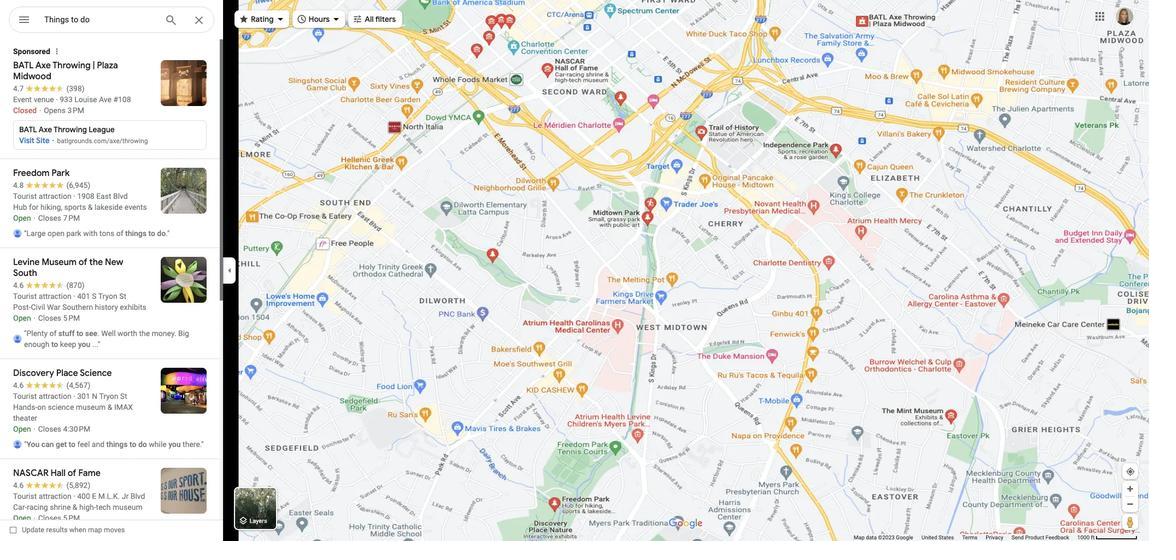 Task type: locate. For each thing, give the bounding box(es) containing it.
axe
[[39, 125, 52, 135]]

footer
[[854, 534, 1078, 541]]

Update results when map moves checkbox
[[10, 523, 125, 537]]

1000 ft button
[[1078, 535, 1138, 541]]

united states
[[922, 535, 954, 541]]

rating button
[[235, 7, 289, 31]]

map
[[854, 535, 865, 541]]

update results when map moves
[[22, 526, 125, 534]]

product
[[1026, 535, 1045, 541]]

google account: katherine seehafer  
(katherine.seehafer@adept.ai) image
[[1116, 7, 1134, 25]]

hours
[[309, 14, 330, 24]]

footer containing map data ©2023 google
[[854, 534, 1078, 541]]

feedback
[[1046, 535, 1070, 541]]

batl axe throwing | plaza midwood element
[[0, 39, 220, 159]]

throwing
[[54, 125, 87, 135]]

None field
[[44, 13, 156, 26]]

results for things to do feed
[[0, 39, 223, 541]]

batlgrounds.com/axe/throwing
[[57, 137, 148, 145]]

privacy button
[[986, 534, 1004, 541]]

terms button
[[963, 534, 978, 541]]

 search field
[[9, 7, 214, 35]]

 button
[[9, 7, 39, 35]]

filters
[[375, 14, 396, 24]]

©2023
[[878, 535, 895, 541]]

google maps element
[[0, 0, 1150, 541]]

google
[[896, 535, 914, 541]]

when
[[69, 526, 86, 534]]

send product feedback button
[[1012, 534, 1070, 541]]

moves
[[104, 526, 125, 534]]

site
[[36, 136, 50, 145]]

states
[[939, 535, 954, 541]]

all filters
[[365, 14, 396, 24]]

hours button
[[292, 7, 345, 31]]

visit site
[[19, 136, 50, 145]]



Task type: describe. For each thing, give the bounding box(es) containing it.
map
[[88, 526, 102, 534]]

footer inside the google maps element
[[854, 534, 1078, 541]]

collapse side panel image
[[224, 265, 236, 277]]

send product feedback
[[1012, 535, 1070, 541]]

all filters button
[[348, 7, 403, 31]]

league
[[89, 125, 115, 135]]

ft
[[1091, 535, 1095, 541]]

data
[[866, 535, 877, 541]]

zoom out image
[[1127, 500, 1135, 509]]

show street view coverage image
[[1123, 514, 1139, 530]]

all
[[365, 14, 374, 24]]

results
[[46, 526, 68, 534]]

update
[[22, 526, 44, 534]]

none field inside things to do field
[[44, 13, 156, 26]]

batl
[[19, 125, 37, 135]]

united states button
[[922, 534, 954, 541]]

terms
[[963, 535, 978, 541]]

Things to do field
[[9, 7, 214, 33]]

united
[[922, 535, 938, 541]]

1000
[[1078, 535, 1090, 541]]

privacy
[[986, 535, 1004, 541]]

rating
[[251, 14, 274, 24]]

visit
[[19, 136, 35, 145]]

zoom in image
[[1127, 485, 1135, 493]]

show your location image
[[1126, 467, 1136, 477]]


[[18, 12, 31, 27]]

map data ©2023 google
[[854, 535, 914, 541]]

batl axe throwing league
[[19, 125, 115, 135]]

layers
[[250, 518, 267, 525]]

1000 ft
[[1078, 535, 1095, 541]]

send
[[1012, 535, 1024, 541]]



Task type: vqa. For each thing, say whether or not it's contained in the screenshot.
the right his
no



